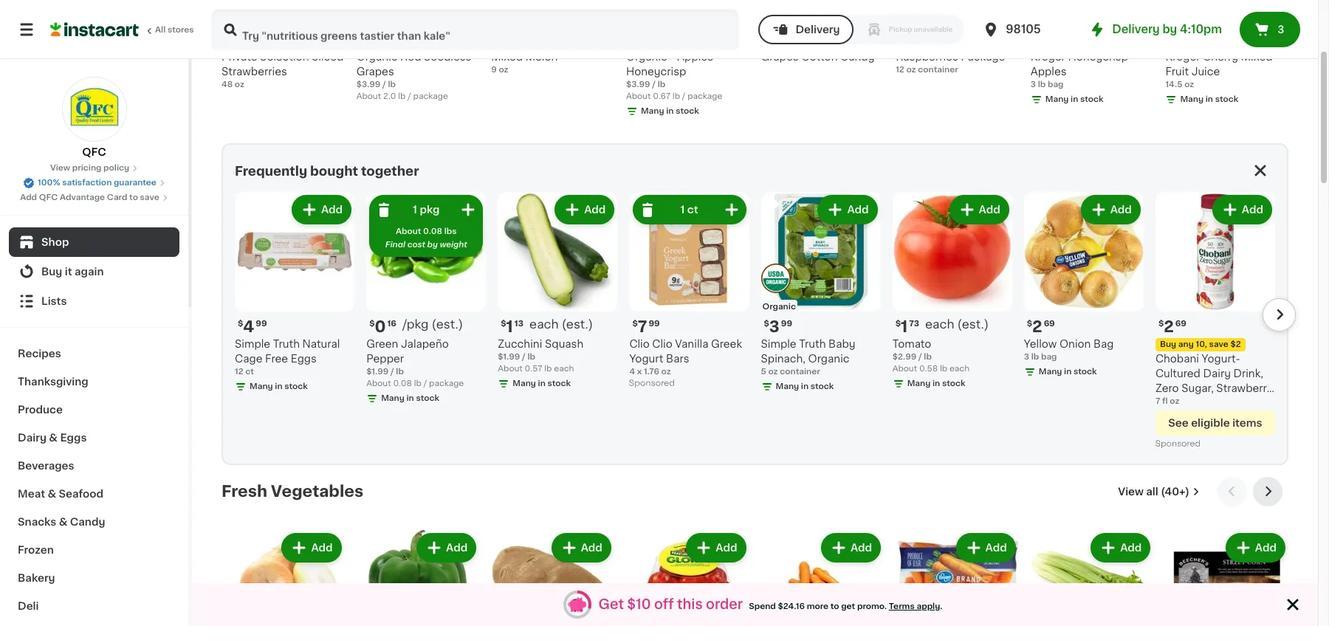 Task type: locate. For each thing, give the bounding box(es) containing it.
99 inside $ 7 99
[[649, 320, 660, 328]]

1 left 13
[[506, 319, 513, 335]]

0 horizontal spatial 59
[[782, 32, 793, 40]]

oz inside kroger cherry mixed fruit juice 14.5 oz
[[1185, 80, 1195, 88]]

0 horizontal spatial qfc
[[39, 194, 58, 202]]

0 vertical spatial ct
[[688, 205, 698, 215]]

dairy & eggs link
[[9, 424, 179, 452]]

candy down the service type group
[[841, 51, 875, 62]]

package inside green jalapeño pepper $1.99 / lb about 0.08 lb / package
[[429, 380, 464, 388]]

1 2 from the left
[[1033, 319, 1043, 335]]

0 horizontal spatial 7
[[365, 31, 374, 47]]

1 horizontal spatial sponsored badge image
[[1156, 440, 1201, 448]]

container inside raspberries package 12 oz container
[[918, 65, 959, 74]]

item badge image
[[761, 264, 791, 293]]

see
[[1169, 418, 1189, 429]]

0 horizontal spatial delivery
[[796, 24, 840, 35]]

0 horizontal spatial save
[[140, 194, 159, 202]]

each (est.)
[[530, 318, 593, 330], [925, 318, 989, 330]]

/pkg
[[393, 31, 419, 43], [403, 318, 429, 330]]

buy inside item carousel 'region'
[[1160, 341, 1177, 349]]

0 horizontal spatial 12
[[235, 368, 244, 376]]

product group
[[235, 192, 355, 396], [366, 192, 486, 408], [498, 192, 618, 393], [630, 192, 749, 392], [761, 192, 881, 396], [893, 192, 1013, 393], [1024, 192, 1144, 381], [1156, 192, 1276, 452], [222, 530, 345, 626], [356, 530, 480, 626], [491, 530, 614, 626], [626, 530, 749, 626], [761, 530, 884, 626], [896, 530, 1019, 626], [1031, 530, 1154, 626], [1166, 530, 1289, 626]]

1 vertical spatial grapes
[[356, 66, 394, 77]]

about inside 'tomato $2.99 / lb about 0.58 lb each'
[[893, 365, 918, 373]]

view left the all at the bottom
[[1119, 487, 1144, 497]]

1 horizontal spatial buy
[[1160, 341, 1177, 349]]

buy any 10, save $2
[[1160, 341, 1241, 349]]

stock down $ 8 kroger honeycrisp apples 3 lb bag
[[1081, 95, 1104, 103]]

1 vertical spatial $1.99
[[366, 368, 389, 376]]

1 69 from the left
[[1044, 320, 1055, 328]]

delivery by 4:10pm link
[[1089, 21, 1222, 38]]

oz inside mixed melon 9 oz
[[499, 65, 509, 74]]

many down 0.67
[[641, 107, 664, 115]]

$3.99 down $ 7 98
[[356, 80, 381, 88]]

$ inside $ 6 59
[[1169, 32, 1174, 40]]

delivery for delivery
[[796, 24, 840, 35]]

lbs
[[444, 228, 457, 236]]

2 horizontal spatial 7
[[1156, 397, 1161, 406]]

1 vertical spatial buy
[[1160, 341, 1177, 349]]

8 for 99
[[904, 31, 915, 47]]

2 59 from the left
[[1186, 32, 1197, 40]]

oz inside simple truth baby spinach, organic 5 oz container
[[769, 368, 778, 376]]

1 vertical spatial save
[[1210, 341, 1229, 349]]

section
[[214, 143, 1296, 465]]

spend
[[749, 602, 776, 610]]

0 vertical spatial sponsored badge image
[[630, 379, 674, 388]]

kroger inside $ 8 kroger honeycrisp apples 3 lb bag
[[1031, 51, 1066, 62]]

$2.69 per package (estimated) element
[[626, 30, 749, 49]]

lb up 0.58 at the bottom right of page
[[924, 353, 932, 361]]

0 vertical spatial view
[[50, 164, 70, 172]]

$6.59 per pound element
[[761, 30, 884, 49]]

$1.99 inside green jalapeño pepper $1.99 / lb about 0.08 lb / package
[[366, 368, 389, 376]]

8 inside $ 8 kroger honeycrisp apples 3 lb bag
[[1039, 31, 1050, 47]]

bag down "yellow"
[[1041, 353, 1057, 361]]

$1.73 each (estimated) element
[[893, 318, 1013, 337]]

baby
[[829, 339, 856, 349]]

candy
[[841, 51, 875, 62], [70, 517, 105, 527]]

2 kroger from the left
[[1166, 51, 1201, 62]]

1 horizontal spatial view
[[1119, 487, 1144, 497]]

1 horizontal spatial container
[[918, 65, 959, 74]]

by
[[1163, 24, 1178, 35], [427, 241, 438, 249]]

2 vertical spatial 7
[[1156, 397, 1161, 406]]

buy
[[41, 267, 62, 277], [1160, 341, 1177, 349]]

0.08 inside about 0.08 lbs final cost by weight
[[423, 228, 442, 236]]

1 horizontal spatial 4
[[630, 368, 635, 376]]

tomato
[[893, 339, 932, 349]]

/pkg inside $0.16 per package (estimated) element
[[403, 318, 429, 330]]

zucchini squash $1.99 / lb about 0.57 lb each
[[498, 339, 584, 373]]

2 truth from the left
[[799, 339, 826, 349]]

about inside about 0.08 lbs final cost by weight
[[396, 228, 421, 236]]

eggs down natural
[[291, 354, 317, 364]]

/pkg (est.) for 7
[[393, 31, 454, 43]]

99 inside "$ 8 99"
[[917, 32, 928, 40]]

private
[[222, 51, 257, 62]]

0 vertical spatial candy
[[841, 51, 875, 62]]

98105
[[1006, 24, 1041, 35]]

clio up bars
[[652, 339, 673, 349]]

2 6 from the left
[[1174, 31, 1185, 47]]

truth inside simple truth baby spinach, organic 5 oz container
[[799, 339, 826, 349]]

to down guarantee
[[129, 194, 138, 202]]

get
[[841, 602, 856, 610]]

kroger down 98105 popup button
[[1031, 51, 1066, 62]]

0 horizontal spatial honeycrisp
[[626, 66, 687, 77]]

simple for 3
[[761, 339, 797, 349]]

/ inside zucchini squash $1.99 / lb about 0.57 lb each
[[522, 353, 526, 361]]

$ 7 99
[[633, 319, 660, 335]]

lb inside $ 8 kroger honeycrisp apples 3 lb bag
[[1038, 80, 1046, 88]]

1 horizontal spatial each (est.)
[[925, 318, 989, 330]]

1 vertical spatial &
[[48, 489, 56, 499]]

0 horizontal spatial 4
[[243, 319, 254, 335]]

each right 73
[[925, 318, 955, 330]]

organic up '$2.69 per package (estimated)' element
[[628, 15, 661, 23]]

1 horizontal spatial 7
[[638, 319, 647, 335]]

0.67
[[653, 92, 671, 100]]

product group containing 4
[[235, 192, 355, 396]]

organic - apples - honeycrisp $3.99 / lb about 0.67 lb / package
[[626, 51, 723, 100]]

oz inside private selection sliced strawberries 48 oz
[[235, 80, 244, 88]]

6 up fruit
[[1174, 31, 1185, 47]]

99 inside '$ 9 99'
[[242, 32, 254, 40]]

remove green jalapeño pepper image
[[375, 201, 393, 219]]

1 horizontal spatial 6
[[1174, 31, 1185, 47]]

0 vertical spatial bag
[[1048, 80, 1064, 88]]

0 vertical spatial dairy
[[1204, 369, 1231, 379]]

$3.99 inside 'organic - apples - honeycrisp $3.99 / lb about 0.67 lb / package'
[[626, 80, 650, 88]]

private selection sliced strawberries 48 oz
[[222, 51, 344, 88]]

each inside $1.73 each (estimated) "element"
[[925, 318, 955, 330]]

frequently bought together
[[235, 165, 419, 177]]

lb down "yellow"
[[1032, 353, 1039, 361]]

/pkg (est.)
[[393, 31, 454, 43], [403, 318, 463, 330]]

add qfc advantage card to save link
[[20, 192, 168, 204]]

0 vertical spatial honeycrisp
[[1068, 51, 1129, 62]]

truth up free
[[273, 339, 300, 349]]

sponsored badge image
[[630, 379, 674, 388], [1156, 440, 1201, 448]]

eggs inside simple truth natural cage free eggs 12 ct
[[291, 354, 317, 364]]

lb
[[388, 80, 396, 88], [658, 80, 666, 88], [1038, 80, 1046, 88], [398, 92, 406, 100], [673, 92, 680, 100], [528, 353, 536, 361], [924, 353, 932, 361], [1032, 353, 1039, 361], [545, 365, 552, 373], [940, 365, 948, 373], [396, 368, 404, 376], [414, 380, 422, 388]]

simple truth baby spinach, organic 5 oz container
[[761, 339, 856, 376]]

(est.) up seedless
[[422, 31, 454, 43]]

/ down zucchini
[[522, 353, 526, 361]]

1 59 from the left
[[782, 32, 793, 40]]

0 horizontal spatial 69
[[1044, 320, 1055, 328]]

ct inside simple truth natural cage free eggs 12 ct
[[245, 368, 254, 376]]

many down 0.58 at the bottom right of page
[[908, 380, 931, 388]]

1 vertical spatial by
[[427, 241, 438, 249]]

0 vertical spatial to
[[129, 194, 138, 202]]

9
[[230, 31, 241, 47], [491, 65, 497, 74]]

1.76
[[644, 368, 660, 376]]

/pkg (est.) for 0
[[403, 318, 463, 330]]

1 horizontal spatial ct
[[688, 205, 698, 215]]

0 horizontal spatial $3.99
[[356, 80, 381, 88]]

/pkg (est.) inside $7.98 per package (estimated) element
[[393, 31, 454, 43]]

0 horizontal spatial 2
[[1033, 319, 1043, 335]]

59 inside $ 6 59
[[1186, 32, 1197, 40]]

$0.16 per package (estimated) element
[[366, 318, 486, 337]]

view all (40+) button
[[1113, 477, 1206, 507]]

$3.99
[[356, 80, 381, 88], [626, 80, 650, 88]]

about left 0.57 at the bottom left of page
[[498, 365, 523, 373]]

clio clio vanilla greek yogurt bars 4 x 1.76 oz
[[630, 339, 742, 376]]

0 vertical spatial 7
[[365, 31, 374, 47]]

/pkg inside $7.98 per package (estimated) element
[[393, 31, 419, 43]]

by left 4:10pm
[[1163, 24, 1178, 35]]

1 vertical spatial 4
[[630, 368, 635, 376]]

99 inside $ 4 99
[[256, 320, 267, 328]]

oz inside 'clio clio vanilla greek yogurt bars 4 x 1.76 oz'
[[662, 368, 671, 376]]

in down 0.57 at the bottom left of page
[[538, 380, 546, 388]]

1 horizontal spatial honeycrisp
[[1068, 51, 1129, 62]]

99
[[242, 32, 254, 40], [917, 32, 928, 40], [256, 320, 267, 328], [649, 320, 660, 328], [781, 320, 793, 328]]

2 up "yellow"
[[1033, 319, 1043, 335]]

grapes
[[761, 51, 799, 62], [356, 66, 394, 77]]

delivery inside button
[[796, 24, 840, 35]]

1 vertical spatial honeycrisp
[[626, 66, 687, 77]]

Search field
[[213, 10, 738, 49]]

1 vertical spatial 7
[[638, 319, 647, 335]]

1 - from the left
[[670, 51, 675, 62]]

truth inside simple truth natural cage free eggs 12 ct
[[273, 339, 300, 349]]

2 simple from the left
[[761, 339, 797, 349]]

2 $3.99 from the left
[[626, 80, 650, 88]]

1 horizontal spatial delivery
[[1113, 24, 1160, 35]]

delivery by 4:10pm
[[1113, 24, 1222, 35]]

$ 4 99
[[238, 319, 267, 335]]

1 mixed from the left
[[491, 51, 523, 62]]

candy down the seafood
[[70, 517, 105, 527]]

grapes down '$ 6 59 /lb'
[[761, 51, 799, 62]]

7 fl oz
[[1156, 397, 1180, 406]]

2 mixed from the left
[[1241, 51, 1273, 62]]

0 horizontal spatial kroger
[[1031, 51, 1066, 62]]

bag inside the yellow onion bag 3 lb bag
[[1041, 353, 1057, 361]]

grapes inside organic red seedless grapes $3.99 / lb about 2.0 lb / package
[[356, 66, 394, 77]]

$ inside $ 1 73
[[896, 320, 901, 328]]

1 each (est.) from the left
[[530, 318, 593, 330]]

1 horizontal spatial mixed
[[1241, 51, 1273, 62]]

0 horizontal spatial $1.99
[[366, 368, 389, 376]]

0 vertical spatial grapes
[[761, 51, 799, 62]]

0 vertical spatial qfc
[[82, 147, 106, 157]]

product group containing 7
[[630, 192, 749, 392]]

$10
[[627, 598, 651, 611]]

1 horizontal spatial qfc
[[82, 147, 106, 157]]

1 horizontal spatial $3.99
[[626, 80, 650, 88]]

meat & seafood link
[[9, 480, 179, 508]]

about left 0.67
[[626, 92, 651, 100]]

package down jalapeño
[[429, 380, 464, 388]]

each right 13
[[530, 318, 559, 330]]

pricing
[[72, 164, 101, 172]]

99 for 7
[[649, 320, 660, 328]]

1 vertical spatial 12
[[235, 368, 244, 376]]

(est.) up jalapeño
[[432, 318, 463, 330]]

raspberries package 12 oz container
[[896, 51, 1006, 74]]

0 vertical spatial $1.99
[[498, 353, 520, 361]]

item carousel region
[[214, 186, 1296, 458], [222, 477, 1289, 626]]

0 horizontal spatial -
[[670, 51, 675, 62]]

/ up 2.0
[[383, 80, 386, 88]]

1 kroger from the left
[[1031, 51, 1066, 62]]

delivery up grapes   cotton candy
[[796, 24, 840, 35]]

lb down "pepper" on the bottom left
[[396, 368, 404, 376]]

$ 1 13
[[501, 319, 524, 335]]

1 vertical spatial ct
[[245, 368, 254, 376]]

(est.) inside $0.16 per package (estimated) element
[[432, 318, 463, 330]]

9 down search 'field'
[[491, 65, 497, 74]]

3 inside $ 8 kroger honeycrisp apples 3 lb bag
[[1031, 80, 1036, 88]]

get $10 off this order status
[[593, 597, 949, 613]]

99 for 4
[[256, 320, 267, 328]]

1 $3.99 from the left
[[356, 80, 381, 88]]

candy for snacks & candy
[[70, 517, 105, 527]]

0 vertical spatial by
[[1163, 24, 1178, 35]]

0 horizontal spatial by
[[427, 241, 438, 249]]

1 vertical spatial qfc
[[39, 194, 58, 202]]

kroger up fruit
[[1166, 51, 1201, 62]]

7 up yogurt
[[638, 319, 647, 335]]

/pkg for 0
[[403, 318, 429, 330]]

cage
[[235, 354, 263, 364]]

1 vertical spatial to
[[831, 602, 840, 610]]

1 horizontal spatial 12
[[896, 65, 905, 74]]

1 horizontal spatial 2
[[1164, 319, 1174, 335]]

0 horizontal spatial grapes
[[356, 66, 394, 77]]

simple up the cage
[[235, 339, 270, 349]]

2 69 from the left
[[1176, 320, 1187, 328]]

0 vertical spatial /pkg
[[393, 31, 419, 43]]

0 vertical spatial /pkg (est.)
[[393, 31, 454, 43]]

about inside 'organic - apples - honeycrisp $3.99 / lb about 0.67 lb / package'
[[626, 92, 651, 100]]

& inside snacks & candy link
[[59, 517, 68, 527]]

99 up private
[[242, 32, 254, 40]]

each down squash
[[554, 365, 574, 373]]

1 horizontal spatial kroger
[[1166, 51, 1201, 62]]

terms apply button
[[889, 601, 941, 613]]

& inside meat & seafood link
[[48, 489, 56, 499]]

dairy
[[1204, 369, 1231, 379], [18, 433, 46, 443]]

/ up 0.67
[[652, 80, 656, 88]]

0 horizontal spatial truth
[[273, 339, 300, 349]]

each (est.) inside $1.13 each (estimated) element
[[530, 318, 593, 330]]

simple up spinach,
[[761, 339, 797, 349]]

0 horizontal spatial simple
[[235, 339, 270, 349]]

0 horizontal spatial apples
[[677, 51, 714, 62]]

& for meat
[[48, 489, 56, 499]]

kroger cherry mixed fruit juice 14.5 oz
[[1166, 51, 1273, 88]]

promo.
[[857, 602, 887, 610]]

0 horizontal spatial eggs
[[60, 433, 87, 443]]

$24.16
[[778, 602, 805, 610]]

1 horizontal spatial 8
[[1039, 31, 1050, 47]]

1 truth from the left
[[273, 339, 300, 349]]

stock down green jalapeño pepper $1.99 / lb about 0.08 lb / package
[[416, 395, 439, 403]]

1 horizontal spatial save
[[1210, 341, 1229, 349]]

apples down '$2.69 per package (estimated)' element
[[677, 51, 714, 62]]

1 horizontal spatial -
[[716, 51, 721, 62]]

1 horizontal spatial 9
[[491, 65, 497, 74]]

1 vertical spatial /pkg (est.)
[[403, 318, 463, 330]]

qfc down 100%
[[39, 194, 58, 202]]

None search field
[[211, 9, 740, 50]]

lb right 0.58 at the bottom right of page
[[940, 365, 948, 373]]

organic up 0.67
[[626, 51, 668, 62]]

& inside dairy & eggs link
[[49, 433, 58, 443]]

each (est.) inside $1.73 each (estimated) "element"
[[925, 318, 989, 330]]

0 horizontal spatial view
[[50, 164, 70, 172]]

eggs
[[291, 354, 317, 364], [60, 433, 87, 443]]

thanksgiving
[[18, 377, 88, 387]]

1 horizontal spatial 59
[[1186, 32, 1197, 40]]

stock
[[1081, 95, 1104, 103], [1216, 95, 1239, 103], [676, 107, 699, 115], [1074, 368, 1097, 376], [548, 380, 571, 388], [942, 380, 966, 388], [285, 383, 308, 391], [811, 383, 834, 391], [416, 395, 439, 403]]

0 horizontal spatial buy
[[41, 267, 62, 277]]

oz right 48
[[235, 80, 244, 88]]

$ inside $ 3 99
[[764, 320, 770, 328]]

(est.) inside $7.98 per package (estimated) element
[[422, 31, 454, 43]]

0 vertical spatial eggs
[[291, 354, 317, 364]]

view for view all (40+)
[[1119, 487, 1144, 497]]

1 vertical spatial eggs
[[60, 433, 87, 443]]

1 horizontal spatial truth
[[799, 339, 826, 349]]

& right snacks
[[59, 517, 68, 527]]

increment quantity of green jalapeño pepper image
[[460, 201, 477, 219]]

2 2 from the left
[[1164, 319, 1174, 335]]

2 up chobani
[[1164, 319, 1174, 335]]

off
[[654, 598, 674, 611]]

7 left 98
[[365, 31, 374, 47]]

lb right 0.57 at the bottom left of page
[[545, 365, 552, 373]]

simple inside simple truth baby spinach, organic 5 oz container
[[761, 339, 797, 349]]

1 vertical spatial candy
[[70, 517, 105, 527]]

1 6 from the left
[[770, 31, 780, 47]]

free
[[265, 354, 288, 364]]

kroger inside kroger cherry mixed fruit juice 14.5 oz
[[1166, 51, 1201, 62]]

grapes up 2.0
[[356, 66, 394, 77]]

simple inside simple truth natural cage free eggs 12 ct
[[235, 339, 270, 349]]

1 left 73
[[901, 319, 908, 335]]

1 vertical spatial item carousel region
[[222, 477, 1289, 626]]

99 up spinach,
[[781, 320, 793, 328]]

oz right 5
[[769, 368, 778, 376]]

delivery button
[[759, 15, 854, 44]]

$ 8 kroger honeycrisp apples 3 lb bag
[[1031, 31, 1129, 88]]

100% satisfaction guarantee button
[[23, 174, 165, 189]]

2 8 from the left
[[1039, 31, 1050, 47]]

1 clio from the left
[[630, 339, 650, 349]]

1 vertical spatial dairy
[[18, 433, 46, 443]]

yogurt
[[630, 354, 664, 364]]

0 horizontal spatial each (est.)
[[530, 318, 593, 330]]

simple
[[235, 339, 270, 349], [761, 339, 797, 349]]

99 up yogurt
[[649, 320, 660, 328]]

1 horizontal spatial 0.08
[[423, 228, 442, 236]]

many in stock down juice
[[1181, 95, 1239, 103]]

package right 2.0
[[413, 92, 448, 100]]

add button
[[293, 196, 350, 223], [556, 196, 613, 223], [819, 196, 876, 223], [951, 196, 1008, 223], [1083, 196, 1140, 223], [1214, 196, 1271, 223], [283, 535, 340, 561], [418, 535, 475, 561], [553, 535, 610, 561], [688, 535, 745, 561], [823, 535, 880, 561], [958, 535, 1015, 561], [1093, 535, 1150, 561], [1227, 535, 1285, 561]]

1 horizontal spatial clio
[[652, 339, 673, 349]]

about left 2.0
[[356, 92, 381, 100]]

(est.)
[[422, 31, 454, 43], [432, 318, 463, 330], [562, 318, 593, 330], [958, 318, 989, 330]]

$ 2 69 up any
[[1159, 319, 1187, 335]]

12 inside simple truth natural cage free eggs 12 ct
[[235, 368, 244, 376]]

oz down raspberries
[[907, 65, 916, 74]]

about down $2.99
[[893, 365, 918, 373]]

clio up yogurt
[[630, 339, 650, 349]]

1 vertical spatial /pkg
[[403, 318, 429, 330]]

mixed left melon
[[491, 51, 523, 62]]

1 8 from the left
[[904, 31, 915, 47]]

stock down 'organic - apples - honeycrisp $3.99 / lb about 0.67 lb / package'
[[676, 107, 699, 115]]

2 each (est.) from the left
[[925, 318, 989, 330]]

3 inside the product group
[[770, 319, 780, 335]]

honeycrisp up 0.67
[[626, 66, 687, 77]]

$ 8 99
[[899, 31, 928, 47]]

in down 0.67
[[666, 107, 674, 115]]

1 horizontal spatial to
[[831, 602, 840, 610]]

3
[[1278, 24, 1285, 35], [1031, 80, 1036, 88], [770, 319, 780, 335], [1024, 353, 1030, 361]]

1 $ 2 69 from the left
[[1027, 319, 1055, 335]]

chobani yogurt- cultured dairy drink, zero sugar, strawberry cheesecake inspired
[[1156, 354, 1274, 409]]

8 for kroger
[[1039, 31, 1050, 47]]

$ inside '$ 9 99'
[[225, 32, 230, 40]]

7 inside the product group
[[638, 319, 647, 335]]

strawberry
[[1217, 383, 1274, 394]]

truth for 4
[[273, 339, 300, 349]]

mixed inside kroger cherry mixed fruit juice 14.5 oz
[[1241, 51, 1273, 62]]

0 horizontal spatial candy
[[70, 517, 105, 527]]

each (est.) for tomato
[[925, 318, 989, 330]]

1 simple from the left
[[235, 339, 270, 349]]

$1.99 down zucchini
[[498, 353, 520, 361]]

12
[[896, 65, 905, 74], [235, 368, 244, 376]]

4 left x
[[630, 368, 635, 376]]

/pkg (est.) inside $0.16 per package (estimated) element
[[403, 318, 463, 330]]

1 horizontal spatial dairy
[[1204, 369, 1231, 379]]

1 horizontal spatial 69
[[1176, 320, 1187, 328]]

6
[[770, 31, 780, 47], [1174, 31, 1185, 47]]

lb down jalapeño
[[414, 380, 422, 388]]

clio
[[630, 339, 650, 349], [652, 339, 673, 349]]

1 horizontal spatial candy
[[841, 51, 875, 62]]

0 vertical spatial &
[[49, 433, 58, 443]]

69 up "yellow"
[[1044, 320, 1055, 328]]

1 vertical spatial 9
[[491, 65, 497, 74]]

many in stock down the yellow onion bag 3 lb bag
[[1039, 368, 1097, 376]]

save up the yogurt-
[[1210, 341, 1229, 349]]

6 inside '$ 6 59 /lb'
[[770, 31, 780, 47]]

increment quantity of clio clio vanilla greek yogurt bars image
[[723, 201, 740, 219]]

thanksgiving link
[[9, 368, 179, 396]]

mixed melon 9 oz
[[491, 51, 558, 74]]

ct
[[688, 205, 698, 215], [245, 368, 254, 376]]

$3.99 inside organic red seedless grapes $3.99 / lb about 2.0 lb / package
[[356, 80, 381, 88]]

59 inside '$ 6 59 /lb'
[[782, 32, 793, 40]]

it
[[65, 267, 72, 277]]

many in stock
[[1046, 95, 1104, 103], [1181, 95, 1239, 103], [641, 107, 699, 115], [1039, 368, 1097, 376], [513, 380, 571, 388], [908, 380, 966, 388], [250, 383, 308, 391], [776, 383, 834, 391], [381, 395, 439, 403]]

0 horizontal spatial sponsored badge image
[[630, 379, 674, 388]]

save down guarantee
[[140, 194, 159, 202]]

truth for 3
[[799, 339, 826, 349]]

0 vertical spatial apples
[[677, 51, 714, 62]]

about down "pepper" on the bottom left
[[366, 380, 391, 388]]

0 horizontal spatial mixed
[[491, 51, 523, 62]]

by right "cost"
[[427, 241, 438, 249]]

& up beverages
[[49, 433, 58, 443]]

$ inside $ 0 16
[[369, 320, 375, 328]]

$ inside '$ 6 59 /lb'
[[764, 32, 770, 40]]

cotton
[[802, 51, 838, 62]]

$1.99 down "pepper" on the bottom left
[[366, 368, 389, 376]]

stock down 'tomato $2.99 / lb about 0.58 lb each'
[[942, 380, 966, 388]]

view up 100%
[[50, 164, 70, 172]]

100% satisfaction guarantee
[[38, 179, 157, 187]]

organic down $ 7 98
[[356, 51, 398, 62]]

$ 2 69
[[1027, 319, 1055, 335], [1159, 319, 1187, 335]]

99 inside $ 3 99
[[781, 320, 793, 328]]

(est.) inside $1.73 each (estimated) "element"
[[958, 318, 989, 330]]

apply
[[917, 602, 941, 610]]

view inside popup button
[[1119, 487, 1144, 497]]

$7.98 per package (estimated) element
[[356, 30, 480, 49]]

melon
[[526, 51, 558, 62]]

1 vertical spatial apples
[[1031, 66, 1067, 77]]

greek
[[711, 339, 742, 349]]

bag down 98105 popup button
[[1048, 80, 1064, 88]]

2 $ 2 69 from the left
[[1159, 319, 1187, 335]]

(est.) inside $1.13 each (estimated) element
[[562, 318, 593, 330]]

in
[[1071, 95, 1079, 103], [1206, 95, 1214, 103], [666, 107, 674, 115], [1064, 368, 1072, 376], [538, 380, 546, 388], [933, 380, 940, 388], [275, 383, 283, 391], [801, 383, 809, 391], [407, 395, 414, 403]]

organic down baby
[[808, 354, 850, 364]]



Task type: describe. For each thing, give the bounding box(es) containing it.
zero
[[1156, 383, 1179, 394]]

inspired
[[1223, 398, 1265, 409]]

lb up 0.57 at the bottom left of page
[[528, 353, 536, 361]]

chobani
[[1156, 354, 1200, 364]]

each inside 'tomato $2.99 / lb about 0.58 lb each'
[[950, 365, 970, 373]]

2.0
[[383, 92, 396, 100]]

(est.) for green jalapeño pepper
[[432, 318, 463, 330]]

0 horizontal spatial 9
[[230, 31, 241, 47]]

$ inside $ 8 kroger honeycrisp apples 3 lb bag
[[1034, 32, 1039, 40]]

in down 0.58 at the bottom right of page
[[933, 380, 940, 388]]

1 left pkg
[[413, 205, 417, 215]]

99 for 8
[[917, 32, 928, 40]]

card
[[107, 194, 127, 202]]

grapes   cotton candy
[[761, 51, 875, 62]]

more
[[807, 602, 829, 610]]

seedless
[[424, 51, 472, 62]]

$ inside $ 7 98
[[359, 32, 365, 40]]

$1.99 inside zucchini squash $1.99 / lb about 0.57 lb each
[[498, 353, 520, 361]]

many in stock down 0.57 at the bottom left of page
[[513, 380, 571, 388]]

tomato $2.99 / lb about 0.58 lb each
[[893, 339, 970, 373]]

1 vertical spatial sponsored badge image
[[1156, 440, 1201, 448]]

to inside get $10 off this order spend $24.16 more to get promo. terms apply .
[[831, 602, 840, 610]]

many in stock down 0.58 at the bottom right of page
[[908, 380, 966, 388]]

selection
[[260, 51, 309, 62]]

98
[[376, 32, 387, 40]]

10,
[[1196, 341, 1208, 349]]

3 inside "button"
[[1278, 24, 1285, 35]]

bag inside $ 8 kroger honeycrisp apples 3 lb bag
[[1048, 80, 1064, 88]]

$ inside "$ 8 99"
[[899, 32, 904, 40]]

many in stock down $ 8 kroger honeycrisp apples 3 lb bag
[[1046, 95, 1104, 103]]

0 horizontal spatial dairy
[[18, 433, 46, 443]]

vegetables
[[271, 484, 364, 499]]

dairy & eggs
[[18, 433, 87, 443]]

many down "pepper" on the bottom left
[[381, 395, 405, 403]]

many down the 14.5
[[1181, 95, 1204, 103]]

package inside organic red seedless grapes $3.99 / lb about 2.0 lb / package
[[413, 92, 448, 100]]

14.5
[[1166, 80, 1183, 88]]

final
[[385, 241, 406, 249]]

container inside simple truth baby spinach, organic 5 oz container
[[780, 368, 820, 376]]

pkg
[[420, 205, 440, 215]]

snacks
[[18, 517, 56, 527]]

7 for $ 7 99
[[638, 319, 647, 335]]

apples inside 'organic - apples - honeycrisp $3.99 / lb about 0.67 lb / package'
[[677, 51, 714, 62]]

& for dairy
[[49, 433, 58, 443]]

/ down "pepper" on the bottom left
[[391, 368, 394, 376]]

0
[[375, 319, 386, 335]]

59 for $ 6 59 /lb
[[782, 32, 793, 40]]

package inside 'organic - apples - honeycrisp $3.99 / lb about 0.67 lb / package'
[[688, 92, 723, 100]]

see eligible items
[[1169, 418, 1263, 429]]

in down simple truth baby spinach, organic 5 oz container
[[801, 383, 809, 391]]

2 for buy any 10, save $2
[[1164, 319, 1174, 335]]

$ inside $ 4 99
[[238, 320, 243, 328]]

$1.13 each (estimated) element
[[498, 318, 618, 337]]

1 inside "element"
[[901, 319, 908, 335]]

bakery
[[18, 573, 55, 584]]

1 ct
[[681, 205, 698, 215]]

$ 2 69 for yellow onion bag
[[1027, 319, 1055, 335]]

in down $ 8 kroger honeycrisp apples 3 lb bag
[[1071, 95, 1079, 103]]

dairy inside chobani yogurt- cultured dairy drink, zero sugar, strawberry cheesecake inspired
[[1204, 369, 1231, 379]]

section containing 4
[[214, 143, 1296, 465]]

lb up 0.67
[[658, 80, 666, 88]]

69 for yellow onion bag
[[1044, 320, 1055, 328]]

view pricing policy
[[50, 164, 129, 172]]

lists
[[41, 296, 67, 307]]

natural
[[302, 339, 340, 349]]

many in stock down free
[[250, 383, 308, 391]]

product group containing 0
[[366, 192, 486, 408]]

frozen link
[[9, 536, 179, 564]]

cheesecake
[[1156, 398, 1221, 409]]

99 for 9
[[242, 32, 254, 40]]

& for snacks
[[59, 517, 68, 527]]

candy for grapes   cotton candy
[[841, 51, 875, 62]]

many down the yellow onion bag 3 lb bag
[[1039, 368, 1062, 376]]

raspberries
[[896, 51, 959, 62]]

pepper
[[366, 354, 404, 364]]

in down the yellow onion bag 3 lb bag
[[1064, 368, 1072, 376]]

deli link
[[9, 592, 179, 620]]

1 pkg
[[413, 205, 440, 215]]

about inside organic red seedless grapes $3.99 / lb about 2.0 lb / package
[[356, 92, 381, 100]]

many down $ 8 kroger honeycrisp apples 3 lb bag
[[1046, 95, 1069, 103]]

many down 0.57 at the bottom left of page
[[513, 380, 536, 388]]

stock down zucchini squash $1.99 / lb about 0.57 lb each
[[548, 380, 571, 388]]

qfc link
[[62, 77, 127, 160]]

many in stock down green jalapeño pepper $1.99 / lb about 0.08 lb / package
[[381, 395, 439, 403]]

by inside about 0.08 lbs final cost by weight
[[427, 241, 438, 249]]

sliced
[[312, 51, 344, 62]]

many in stock down simple truth baby spinach, organic 5 oz container
[[776, 383, 834, 391]]

all stores
[[155, 26, 194, 34]]

yogurt-
[[1202, 354, 1241, 364]]

delivery for delivery by 4:10pm
[[1113, 24, 1160, 35]]

policy
[[103, 164, 129, 172]]

in down free
[[275, 383, 283, 391]]

yellow
[[1024, 339, 1057, 349]]

$ inside $ 7 99
[[633, 320, 638, 328]]

add qfc advantage card to save
[[20, 194, 159, 202]]

squash
[[545, 339, 584, 349]]

organic up 98
[[358, 15, 392, 23]]

3 inside the yellow onion bag 3 lb bag
[[1024, 353, 1030, 361]]

frozen
[[18, 545, 54, 555]]

about inside green jalapeño pepper $1.99 / lb about 0.08 lb / package
[[366, 380, 391, 388]]

0 horizontal spatial to
[[129, 194, 138, 202]]

9 inside mixed melon 9 oz
[[491, 65, 497, 74]]

snacks & candy
[[18, 517, 105, 527]]

fresh vegetables
[[222, 484, 364, 499]]

strawberries
[[222, 66, 287, 77]]

terms
[[889, 602, 915, 610]]

seafood
[[59, 489, 103, 499]]

green
[[366, 339, 398, 349]]

get
[[599, 598, 624, 611]]

recipes
[[18, 349, 61, 359]]

4 inside 'clio clio vanilla greek yogurt bars 4 x 1.76 oz'
[[630, 368, 635, 376]]

cherry
[[1203, 51, 1239, 62]]

buy for buy any 10, save $2
[[1160, 341, 1177, 349]]

2 clio from the left
[[652, 339, 673, 349]]

lb right 0.67
[[673, 92, 680, 100]]

6 for $ 6 59
[[1174, 31, 1185, 47]]

close image
[[1285, 596, 1302, 614]]

cultured
[[1156, 369, 1201, 379]]

$ 6 59 /lb
[[764, 31, 814, 47]]

2 - from the left
[[716, 51, 721, 62]]

item carousel region containing fresh vegetables
[[222, 477, 1289, 626]]

bought
[[310, 165, 358, 177]]

12 inside raspberries package 12 oz container
[[896, 65, 905, 74]]

59 for $ 6 59
[[1186, 32, 1197, 40]]

guarantee
[[114, 179, 157, 187]]

get $10 off this order spend $24.16 more to get promo. terms apply .
[[599, 598, 943, 611]]

0 vertical spatial 4
[[243, 319, 254, 335]]

69 for buy any 10, save $2
[[1176, 320, 1187, 328]]

qfc logo image
[[62, 77, 127, 142]]

apples inside $ 8 kroger honeycrisp apples 3 lb bag
[[1031, 66, 1067, 77]]

73
[[909, 320, 920, 328]]

weight
[[440, 241, 467, 249]]

buy for buy it again
[[41, 267, 62, 277]]

6 for $ 6 59 /lb
[[770, 31, 780, 47]]

any
[[1179, 341, 1194, 349]]

yellow onion bag 3 lb bag
[[1024, 339, 1114, 361]]

about 0.08 lbs final cost by weight
[[385, 228, 467, 249]]

product group containing 3
[[761, 192, 881, 396]]

each (est.) for zucchini
[[530, 318, 593, 330]]

(est.) for tomato
[[958, 318, 989, 330]]

/ right 2.0
[[408, 92, 411, 100]]

13
[[515, 320, 524, 328]]

qfc inside add qfc advantage card to save link
[[39, 194, 58, 202]]

1 right remove clio clio vanilla greek yogurt bars image
[[681, 205, 685, 215]]

bars
[[666, 354, 690, 364]]

lb up 2.0
[[388, 80, 396, 88]]

many in stock down 0.67
[[641, 107, 699, 115]]

save inside add qfc advantage card to save link
[[140, 194, 159, 202]]

produce link
[[9, 396, 179, 424]]

1 horizontal spatial grapes
[[761, 51, 799, 62]]

stock down simple truth baby spinach, organic 5 oz container
[[811, 383, 834, 391]]

0.08 inside green jalapeño pepper $1.99 / lb about 0.08 lb / package
[[393, 380, 412, 388]]

remove clio clio vanilla greek yogurt bars image
[[639, 201, 656, 219]]

.
[[941, 602, 943, 610]]

drink,
[[1234, 369, 1264, 379]]

honeycrisp inside $ 8 kroger honeycrisp apples 3 lb bag
[[1068, 51, 1129, 62]]

many down the cage
[[250, 383, 273, 391]]

item carousel region containing 4
[[214, 186, 1296, 458]]

package
[[961, 51, 1006, 62]]

oz inside raspberries package 12 oz container
[[907, 65, 916, 74]]

2 for yellow onion bag
[[1033, 319, 1043, 335]]

(est.) for zucchini squash
[[562, 318, 593, 330]]

(40+)
[[1161, 487, 1190, 497]]

$ 3 99
[[764, 319, 793, 335]]

1 horizontal spatial by
[[1163, 24, 1178, 35]]

produce
[[18, 405, 63, 415]]

organic up $ 3 99
[[763, 303, 796, 311]]

stock down kroger cherry mixed fruit juice 14.5 oz
[[1216, 95, 1239, 103]]

frequently
[[235, 165, 307, 177]]

3 button
[[1240, 12, 1301, 47]]

/ down jalapeño
[[424, 380, 427, 388]]

organic inside 'organic - apples - honeycrisp $3.99 / lb about 0.67 lb / package'
[[626, 51, 668, 62]]

service type group
[[759, 15, 965, 44]]

each inside $1.13 each (estimated) element
[[530, 318, 559, 330]]

lb inside the yellow onion bag 3 lb bag
[[1032, 353, 1039, 361]]

honeycrisp inside 'organic - apples - honeycrisp $3.99 / lb about 0.67 lb / package'
[[626, 66, 687, 77]]

$ inside "$ 1 13"
[[501, 320, 506, 328]]

100%
[[38, 179, 60, 187]]

spinach,
[[761, 354, 806, 364]]

/ right 0.67
[[682, 92, 686, 100]]

/ inside 'tomato $2.99 / lb about 0.58 lb each'
[[919, 353, 922, 361]]

instacart logo image
[[50, 21, 139, 38]]

99 for 3
[[781, 320, 793, 328]]

7 for $ 7 98
[[365, 31, 374, 47]]

organic inside simple truth baby spinach, organic 5 oz container
[[808, 354, 850, 364]]

stock down simple truth natural cage free eggs 12 ct
[[285, 383, 308, 391]]

view pricing policy link
[[50, 163, 138, 174]]

shop
[[41, 237, 69, 247]]

/pkg for 7
[[393, 31, 419, 43]]

each inside zucchini squash $1.99 / lb about 0.57 lb each
[[554, 365, 574, 373]]

view for view pricing policy
[[50, 164, 70, 172]]

simple for 4
[[235, 339, 270, 349]]

x
[[637, 368, 642, 376]]

0.57
[[525, 365, 543, 373]]

save inside item carousel 'region'
[[1210, 341, 1229, 349]]

items
[[1233, 418, 1263, 429]]

oz right fl
[[1170, 397, 1180, 406]]

many down spinach,
[[776, 383, 799, 391]]

organic inside organic red seedless grapes $3.99 / lb about 2.0 lb / package
[[356, 51, 398, 62]]

in down green jalapeño pepper $1.99 / lb about 0.08 lb / package
[[407, 395, 414, 403]]

$ 2 69 for buy any 10, save $2
[[1159, 319, 1187, 335]]

qfc inside qfc link
[[82, 147, 106, 157]]

in down juice
[[1206, 95, 1214, 103]]

lb right 2.0
[[398, 92, 406, 100]]

cost
[[407, 241, 425, 249]]

(est.) for organic red seedless grapes
[[422, 31, 454, 43]]

stock down the yellow onion bag 3 lb bag
[[1074, 368, 1097, 376]]

about inside zucchini squash $1.99 / lb about 0.57 lb each
[[498, 365, 523, 373]]

eligible
[[1192, 418, 1230, 429]]

mixed inside mixed melon 9 oz
[[491, 51, 523, 62]]



Task type: vqa. For each thing, say whether or not it's contained in the screenshot.
the left Kroger
yes



